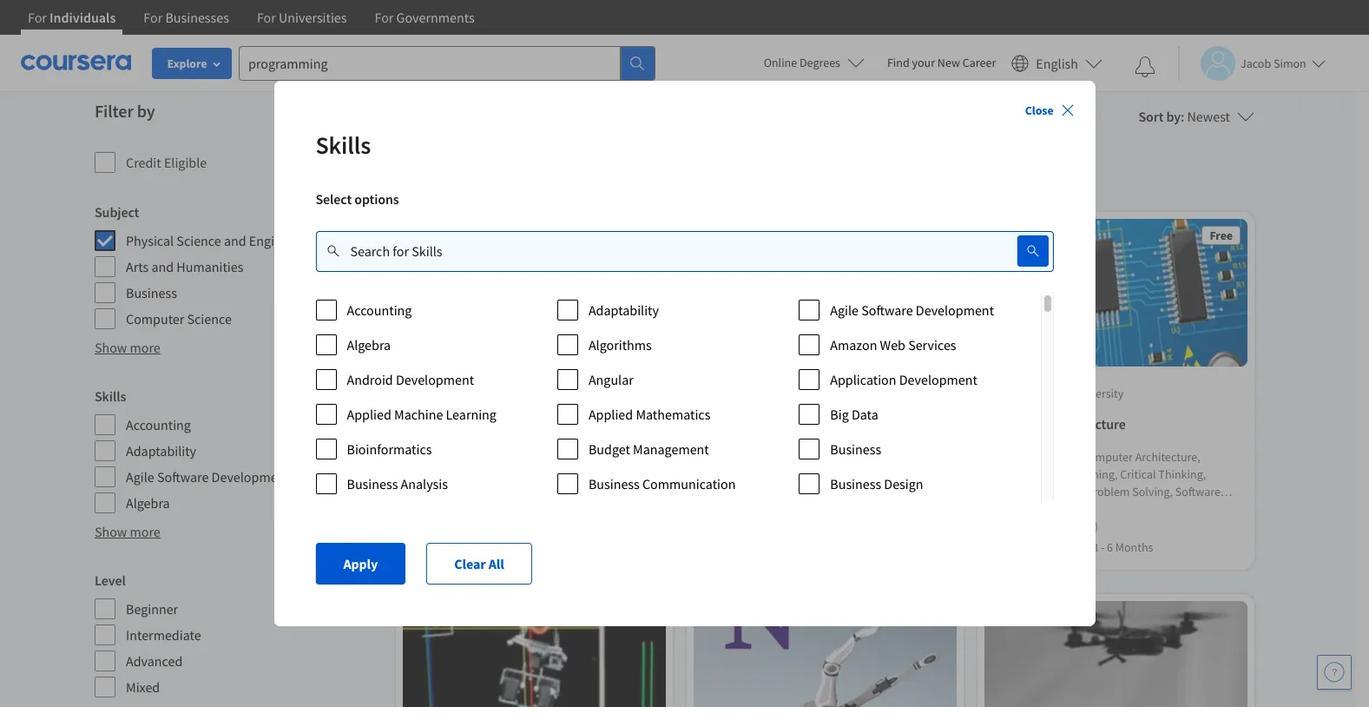 Task type: locate. For each thing, give the bounding box(es) containing it.
1 vertical spatial intermediate
[[126, 626, 201, 644]]

and
[[224, 232, 246, 249], [152, 258, 174, 275], [410, 436, 433, 454]]

career
[[963, 55, 997, 70]]

1 horizontal spatial adaptability
[[589, 301, 659, 319]]

design inside select skills options element
[[885, 475, 924, 493]]

show more up the level
[[95, 523, 161, 540]]

for for governments
[[375, 9, 394, 26]]

show for computer science
[[95, 339, 127, 356]]

your
[[913, 55, 936, 70]]

by for filter
[[137, 100, 155, 122]]

·
[[478, 540, 481, 555], [522, 540, 525, 555], [1044, 540, 1047, 555], [1088, 540, 1091, 555]]

1 horizontal spatial critical
[[1121, 467, 1157, 483]]

more
[[130, 339, 161, 356], [130, 523, 161, 540]]

computer inside subject group
[[126, 310, 184, 328]]

show more button down computer science
[[95, 337, 161, 358]]

gain down drones for environmental science
[[763, 450, 786, 465]]

business for business analysis
[[347, 475, 398, 493]]

0 vertical spatial design
[[410, 416, 450, 433]]

adaptability inside skills "group"
[[126, 442, 196, 460]]

1 show from the top
[[95, 339, 127, 356]]

course left 1
[[484, 540, 519, 555]]

universities
[[279, 9, 347, 26]]

· left all
[[478, 540, 481, 555]]

skills
[[316, 129, 371, 161], [95, 387, 126, 405], [701, 450, 729, 465], [992, 450, 1020, 465]]

3 for from the left
[[257, 9, 276, 26]]

intermediate down beginner
[[126, 626, 201, 644]]

architecture
[[1054, 416, 1127, 433]]

business for business design
[[831, 475, 882, 493]]

accounting
[[347, 301, 412, 319], [126, 416, 191, 433]]

show more button up the level
[[95, 521, 161, 542]]

1 horizontal spatial course
[[1050, 540, 1085, 555]]

you'll down the for
[[731, 450, 761, 465]]

2 for from the left
[[144, 9, 163, 26]]

by right filter
[[137, 100, 155, 122]]

0 horizontal spatial agile
[[126, 468, 154, 486]]

show for algebra
[[95, 523, 127, 540]]

business down thinking
[[831, 475, 882, 493]]

agile
[[831, 301, 859, 319], [126, 468, 154, 486]]

course down reviews) at the right of page
[[1050, 540, 1085, 555]]

you'll for skills you'll gain
[[1023, 450, 1052, 465]]

advanced up mixed
[[126, 652, 183, 670]]

design
[[410, 416, 450, 433], [885, 475, 924, 493]]

by for sort
[[1167, 108, 1182, 125]]

web
[[880, 336, 906, 354]]

subject
[[95, 203, 139, 221]]

level
[[95, 572, 126, 589]]

performance
[[435, 436, 511, 454]]

university up architecture
[[1073, 386, 1124, 402]]

course
[[484, 540, 519, 555], [1050, 540, 1085, 555]]

2 applied from the left
[[589, 406, 633, 423]]

0 vertical spatial algebra
[[347, 336, 391, 354]]

for left universities on the left top of the page
[[257, 9, 276, 26]]

2 gain from the left
[[1054, 450, 1077, 465]]

1 vertical spatial show more button
[[95, 521, 161, 542]]

engineering down networking,
[[1130, 519, 1191, 535]]

1 vertical spatial adaptability
[[126, 442, 196, 460]]

architecture,
[[1136, 450, 1201, 465], [992, 502, 1057, 517]]

1 horizontal spatial accounting
[[347, 301, 412, 319]]

by right sort
[[1167, 108, 1182, 125]]

1 horizontal spatial applied
[[589, 406, 633, 423]]

2 show more from the top
[[95, 523, 161, 540]]

0 vertical spatial intermediate
[[410, 540, 476, 555]]

intermediate left all
[[410, 540, 476, 555]]

big data
[[831, 406, 879, 423]]

apply button
[[316, 543, 406, 585]]

0 horizontal spatial applied
[[347, 406, 392, 423]]

0 horizontal spatial and
[[152, 258, 174, 275]]

1 vertical spatial algebra
[[126, 494, 170, 512]]

1 vertical spatial agile software development
[[126, 468, 290, 486]]

data
[[852, 406, 879, 423]]

0 vertical spatial critical
[[791, 450, 827, 465]]

software inside skills "group"
[[157, 468, 209, 486]]

gain
[[763, 450, 786, 465], [1054, 450, 1077, 465]]

science right big
[[855, 416, 900, 433]]

level group
[[95, 570, 379, 698]]

banner navigation
[[14, 0, 489, 48]]

humanities
[[177, 258, 244, 275]]

2 · from the left
[[522, 540, 525, 555]]

1 vertical spatial advanced
[[126, 652, 183, 670]]

-
[[536, 540, 539, 555], [1101, 540, 1105, 555]]

sort
[[1139, 108, 1164, 125]]

1 horizontal spatial by
[[1167, 108, 1182, 125]]

and up humanities
[[224, 232, 246, 249]]

1 gain from the left
[[763, 450, 786, 465]]

help center image
[[1325, 662, 1346, 683]]

science down humanities
[[187, 310, 232, 328]]

for for individuals
[[28, 9, 47, 26]]

gain up programming,
[[1054, 450, 1077, 465]]

0 vertical spatial advanced
[[992, 540, 1042, 555]]

- right '3'
[[1101, 540, 1105, 555]]

applied down angular
[[589, 406, 633, 423]]

1 horizontal spatial advanced
[[992, 540, 1042, 555]]

0 vertical spatial more
[[130, 339, 161, 356]]

credit
[[126, 154, 161, 171]]

architecture, down microarchitecture,
[[992, 502, 1057, 517]]

1 vertical spatial architecture,
[[992, 502, 1057, 517]]

find your new career
[[888, 55, 997, 70]]

algebra inside skills "group"
[[126, 494, 170, 512]]

0 horizontal spatial -
[[536, 540, 539, 555]]

business down budget
[[589, 475, 640, 493]]

l&t edutech
[[440, 386, 505, 402]]

0 horizontal spatial algebra
[[126, 494, 170, 512]]

skills you'll gain
[[992, 450, 1077, 465]]

application development
[[831, 371, 978, 388]]

find your new career link
[[879, 52, 1005, 74]]

clear
[[455, 555, 486, 572]]

software-
[[1060, 502, 1109, 517]]

0 vertical spatial show
[[95, 339, 127, 356]]

university up drones for environmental science
[[759, 386, 810, 402]]

1 university from the left
[[759, 386, 810, 402]]

science for physical
[[177, 232, 221, 249]]

new inside 'link'
[[938, 55, 961, 70]]

0 vertical spatial show more button
[[95, 337, 161, 358]]

environmental
[[765, 416, 852, 433]]

agile software development
[[831, 301, 995, 319], [126, 468, 290, 486]]

1 you'll from the left
[[731, 450, 761, 465]]

duke
[[731, 386, 757, 402]]

0 horizontal spatial architecture,
[[992, 502, 1057, 517]]

0 vertical spatial adaptability
[[589, 301, 659, 319]]

1 horizontal spatial -
[[1101, 540, 1105, 555]]

businesses
[[165, 9, 229, 26]]

intermediate for intermediate
[[126, 626, 201, 644]]

2 show more button from the top
[[95, 521, 161, 542]]

applied for applied machine learning
[[347, 406, 392, 423]]

1 horizontal spatial university
[[1073, 386, 1124, 402]]

newest
[[1188, 108, 1231, 125]]

computer inside "link"
[[992, 416, 1051, 433]]

mathematics
[[636, 406, 711, 423]]

for for businesses
[[144, 9, 163, 26]]

for individuals
[[28, 9, 116, 26]]

0 horizontal spatial adaptability
[[126, 442, 196, 460]]

0 horizontal spatial intermediate
[[126, 626, 201, 644]]

for left governments at left top
[[375, 9, 394, 26]]

2 course from the left
[[1050, 540, 1085, 555]]

0 vertical spatial show more
[[95, 339, 161, 356]]

and right arts at the top left of the page
[[152, 258, 174, 275]]

1 vertical spatial agile
[[126, 468, 154, 486]]

edutech
[[462, 386, 505, 402]]

for left individuals
[[28, 9, 47, 26]]

skills group
[[95, 386, 379, 514]]

university for architecture
[[1073, 386, 1124, 402]]

1 vertical spatial accounting
[[126, 416, 191, 433]]

computer up skills you'll gain
[[992, 416, 1051, 433]]

0 horizontal spatial engineering
[[249, 232, 319, 249]]

1 show more from the top
[[95, 339, 161, 356]]

engineering down select on the left top
[[249, 232, 319, 249]]

intermediate for intermediate · course · 1 - 4 weeks
[[410, 540, 476, 555]]

course inside (2.6k reviews) advanced · course · 3 - 6 months
[[1050, 540, 1085, 555]]

2 show from the top
[[95, 523, 127, 540]]

show
[[95, 339, 127, 356], [95, 523, 127, 540]]

computer up programming,
[[1082, 450, 1134, 465]]

you'll up microarchitecture,
[[1023, 450, 1052, 465]]

0 horizontal spatial accounting
[[126, 416, 191, 433]]

1 horizontal spatial architecture,
[[1136, 450, 1201, 465]]

- left 4
[[536, 540, 539, 555]]

(2.6k
[[1029, 519, 1054, 535]]

agile software development inside skills "group"
[[126, 468, 290, 486]]

adaptability
[[589, 301, 659, 319], [126, 442, 196, 460]]

0 vertical spatial agile
[[831, 301, 859, 319]]

2 more from the top
[[130, 523, 161, 540]]

for for universities
[[257, 9, 276, 26]]

architecture, up thinking,
[[1136, 450, 1201, 465]]

for universities
[[257, 9, 347, 26]]

amazon
[[831, 336, 878, 354]]

· down (2.6k
[[1044, 540, 1047, 555]]

show more for algebra
[[95, 523, 161, 540]]

business down big data
[[831, 440, 882, 458]]

1 horizontal spatial agile
[[831, 301, 859, 319]]

6
[[1108, 540, 1114, 555]]

services
[[909, 336, 957, 354]]

of
[[453, 416, 464, 433]]

drones for environmental science link
[[701, 414, 950, 435]]

advanced down system
[[992, 540, 1042, 555]]

english
[[1037, 54, 1079, 72]]

computer down arts at the top left of the page
[[126, 310, 184, 328]]

development inside skills "group"
[[212, 468, 290, 486]]

applied down android
[[347, 406, 392, 423]]

show up the level
[[95, 523, 127, 540]]

computer for science
[[126, 310, 184, 328]]

1 vertical spatial science
[[187, 310, 232, 328]]

computer architecture, computer programming, critical thinking, microarchitecture, problem solving, software architecture, software-defined networking, system software, software engineering
[[992, 450, 1221, 535]]

critical up solving,
[[1121, 467, 1157, 483]]

business down bioinformatics at the left of the page
[[347, 475, 398, 493]]

skills you'll gain critical thinking
[[701, 450, 874, 465]]

1 more from the top
[[130, 339, 161, 356]]

0 vertical spatial agile software development
[[831, 301, 995, 319]]

· left '3'
[[1088, 540, 1091, 555]]

you'll for skills you'll gain critical thinking
[[731, 450, 761, 465]]

computer for architecture,
[[1082, 450, 1134, 465]]

2 you'll from the left
[[1023, 450, 1052, 465]]

1 horizontal spatial algebra
[[347, 336, 391, 354]]

computer down skills you'll gain
[[992, 467, 1043, 483]]

1 applied from the left
[[347, 406, 392, 423]]

0 horizontal spatial course
[[484, 540, 519, 555]]

0 horizontal spatial gain
[[763, 450, 786, 465]]

applied for applied mathematics
[[589, 406, 633, 423]]

all
[[489, 555, 505, 572]]

3 · from the left
[[1044, 540, 1047, 555]]

1 horizontal spatial and
[[224, 232, 246, 249]]

4 for from the left
[[375, 9, 394, 26]]

select
[[316, 190, 352, 208]]

system
[[992, 519, 1029, 535]]

1 vertical spatial show more
[[95, 523, 161, 540]]

- inside (2.6k reviews) advanced · course · 3 - 6 months
[[1101, 540, 1105, 555]]

1 horizontal spatial intermediate
[[410, 540, 476, 555]]

development
[[916, 301, 995, 319], [396, 371, 474, 388], [900, 371, 978, 388], [212, 468, 290, 486]]

engineering
[[249, 232, 319, 249], [1130, 519, 1191, 535]]

0 vertical spatial engineering
[[249, 232, 319, 249]]

show more down computer science
[[95, 339, 161, 356]]

english button
[[1005, 35, 1110, 91]]

0 vertical spatial and
[[224, 232, 246, 249]]

1 horizontal spatial engineering
[[1130, 519, 1191, 535]]

0 horizontal spatial you'll
[[731, 450, 761, 465]]

2 university from the left
[[1073, 386, 1124, 402]]

1 for from the left
[[28, 9, 47, 26]]

engineering inside computer architecture, computer programming, critical thinking, microarchitecture, problem solving, software architecture, software-defined networking, system software, software engineering
[[1130, 519, 1191, 535]]

2 horizontal spatial and
[[410, 436, 433, 454]]

more up beginner
[[130, 523, 161, 540]]

2 vertical spatial science
[[855, 416, 900, 433]]

learning
[[446, 406, 497, 423]]

filter
[[95, 100, 134, 122]]

1 vertical spatial more
[[130, 523, 161, 540]]

1 vertical spatial critical
[[1121, 467, 1157, 483]]

0 vertical spatial accounting
[[347, 301, 412, 319]]

1 show more button from the top
[[95, 337, 161, 358]]

algebra
[[347, 336, 391, 354], [126, 494, 170, 512]]

more for algebra
[[130, 523, 161, 540]]

None search field
[[239, 46, 656, 80]]

show down computer science
[[95, 339, 127, 356]]

0 horizontal spatial agile software development
[[126, 468, 290, 486]]

1 vertical spatial design
[[885, 475, 924, 493]]

0 horizontal spatial by
[[137, 100, 155, 122]]

new for design of transmission line: modelling and performance
[[628, 228, 652, 243]]

business for business communication
[[589, 475, 640, 493]]

1 vertical spatial engineering
[[1130, 519, 1191, 535]]

1 horizontal spatial design
[[885, 475, 924, 493]]

intermediate inside level group
[[126, 626, 201, 644]]

for
[[28, 9, 47, 26], [144, 9, 163, 26], [257, 9, 276, 26], [375, 9, 394, 26]]

business down arts at the top left of the page
[[126, 284, 177, 301]]

and down applied machine learning
[[410, 436, 433, 454]]

1 vertical spatial show
[[95, 523, 127, 540]]

0 horizontal spatial design
[[410, 416, 450, 433]]

advanced inside level group
[[126, 652, 183, 670]]

critical down environmental
[[791, 450, 827, 465]]

reviews)
[[1056, 519, 1099, 535]]

2 vertical spatial and
[[410, 436, 433, 454]]

science up humanities
[[177, 232, 221, 249]]

0 vertical spatial science
[[177, 232, 221, 249]]

gain for skills you'll gain critical thinking
[[763, 450, 786, 465]]

0 horizontal spatial critical
[[791, 450, 827, 465]]

1 horizontal spatial you'll
[[1023, 450, 1052, 465]]

1 horizontal spatial agile software development
[[831, 301, 995, 319]]

0 horizontal spatial university
[[759, 386, 810, 402]]

show more
[[95, 339, 161, 356], [95, 523, 161, 540]]

· left 1
[[522, 540, 525, 555]]

close
[[1026, 103, 1054, 118]]

more down computer science
[[130, 339, 161, 356]]

science inside drones for environmental science link
[[855, 416, 900, 433]]

for left 'businesses'
[[144, 9, 163, 26]]

1 horizontal spatial gain
[[1054, 450, 1077, 465]]

2 - from the left
[[1101, 540, 1105, 555]]

1 · from the left
[[478, 540, 481, 555]]

4
[[542, 540, 548, 555]]

0 horizontal spatial advanced
[[126, 652, 183, 670]]

computer architecture
[[992, 416, 1127, 433]]



Task type: describe. For each thing, give the bounding box(es) containing it.
1 vertical spatial and
[[152, 258, 174, 275]]

budget
[[589, 440, 631, 458]]

l&t
[[440, 386, 459, 402]]

thinking
[[830, 450, 874, 465]]

coursera image
[[21, 49, 131, 77]]

microarchitecture,
[[992, 484, 1085, 500]]

intermediate · course · 1 - 4 weeks
[[410, 540, 583, 555]]

more for computer science
[[130, 339, 161, 356]]

credit eligible
[[126, 154, 207, 171]]

1 course from the left
[[484, 540, 519, 555]]

princeton
[[1022, 386, 1071, 402]]

subject group
[[95, 202, 379, 330]]

for businesses
[[144, 9, 229, 26]]

find
[[888, 55, 910, 70]]

1
[[527, 540, 533, 555]]

agile inside select skills options element
[[831, 301, 859, 319]]

Search by keyword search field
[[350, 230, 976, 272]]

bioinformatics
[[347, 440, 432, 458]]

gain for skills you'll gain
[[1054, 450, 1077, 465]]

machine
[[394, 406, 443, 423]]

show notifications image
[[1135, 56, 1156, 77]]

clear all button
[[427, 543, 532, 585]]

months
[[1116, 540, 1154, 555]]

android
[[347, 371, 393, 388]]

for
[[745, 416, 762, 433]]

business communication
[[589, 475, 736, 493]]

show more button for algebra
[[95, 521, 161, 542]]

accounting inside select skills options element
[[347, 301, 412, 319]]

:
[[1182, 108, 1185, 125]]

business design
[[831, 475, 924, 493]]

and inside design of transmission line: modelling and performance
[[410, 436, 433, 454]]

skills dialog
[[274, 81, 1096, 626]]

budget management
[[589, 440, 709, 458]]

drones for environmental science
[[701, 416, 900, 433]]

new for drones for environmental science
[[919, 228, 943, 243]]

problem
[[1087, 484, 1131, 500]]

3
[[1093, 540, 1099, 555]]

networking,
[[1151, 502, 1213, 517]]

weeks
[[550, 540, 583, 555]]

select options
[[316, 190, 399, 208]]

(2.6k reviews) advanced · course · 3 - 6 months
[[992, 519, 1154, 555]]

arts and humanities
[[126, 258, 244, 275]]

advanced inside (2.6k reviews) advanced · course · 3 - 6 months
[[992, 540, 1042, 555]]

for governments
[[375, 9, 475, 26]]

computer science
[[126, 310, 232, 328]]

select skills options element
[[316, 293, 1054, 501]]

accounting inside skills "group"
[[126, 416, 191, 433]]

princeton university
[[1022, 386, 1124, 402]]

4 · from the left
[[1088, 540, 1091, 555]]

mixed
[[126, 678, 160, 696]]

solving,
[[1133, 484, 1174, 500]]

eligible
[[164, 154, 207, 171]]

drones
[[701, 416, 743, 433]]

1 - from the left
[[536, 540, 539, 555]]

applied mathematics
[[589, 406, 711, 423]]

analysis
[[401, 475, 448, 493]]

programming,
[[1046, 467, 1118, 483]]

agile software development inside select skills options element
[[831, 301, 995, 319]]

design of transmission line: modelling and performance link
[[410, 414, 659, 456]]

agile inside skills "group"
[[126, 468, 154, 486]]

computer for architecture
[[992, 416, 1051, 433]]

university for for
[[759, 386, 810, 402]]

skills inside dialog
[[316, 129, 371, 161]]

software inside select skills options element
[[862, 301, 914, 319]]

individuals
[[50, 9, 116, 26]]

applied machine learning
[[347, 406, 497, 423]]

sort by : newest
[[1139, 108, 1231, 125]]

modelling
[[579, 416, 638, 433]]

adaptability inside select skills options element
[[589, 301, 659, 319]]

duke university
[[731, 386, 810, 402]]

android development
[[347, 371, 474, 388]]

line:
[[548, 416, 577, 433]]

management
[[633, 440, 709, 458]]

engineering inside subject group
[[249, 232, 319, 249]]

filter by
[[95, 100, 155, 122]]

free
[[1210, 228, 1234, 243]]

physical
[[126, 232, 174, 249]]

computer architecture link
[[992, 414, 1241, 435]]

show more for computer science
[[95, 339, 161, 356]]

software,
[[1032, 519, 1080, 535]]

design of transmission line: modelling and performance
[[410, 416, 638, 454]]

business analysis
[[347, 475, 448, 493]]

search image
[[1026, 244, 1040, 258]]

transmission
[[467, 416, 545, 433]]

clear all
[[455, 555, 505, 572]]

0 vertical spatial architecture,
[[1136, 450, 1201, 465]]

skills inside "group"
[[95, 387, 126, 405]]

communication
[[643, 475, 736, 493]]

options
[[355, 190, 399, 208]]

big
[[831, 406, 849, 423]]

close button
[[1019, 95, 1082, 126]]

show more button for computer science
[[95, 337, 161, 358]]

apply
[[344, 555, 378, 572]]

critical inside computer architecture, computer programming, critical thinking, microarchitecture, problem solving, software architecture, software-defined networking, system software, software engineering
[[1121, 467, 1157, 483]]

algorithms
[[589, 336, 652, 354]]

beginner
[[126, 600, 178, 618]]

design inside design of transmission line: modelling and performance
[[410, 416, 450, 433]]

thinking,
[[1159, 467, 1207, 483]]

application
[[831, 371, 897, 388]]

algebra inside select skills options element
[[347, 336, 391, 354]]

arts
[[126, 258, 149, 275]]

business inside subject group
[[126, 284, 177, 301]]

amazon web services
[[831, 336, 957, 354]]

science for computer
[[187, 310, 232, 328]]



Task type: vqa. For each thing, say whether or not it's contained in the screenshot.
the rightmost 15
no



